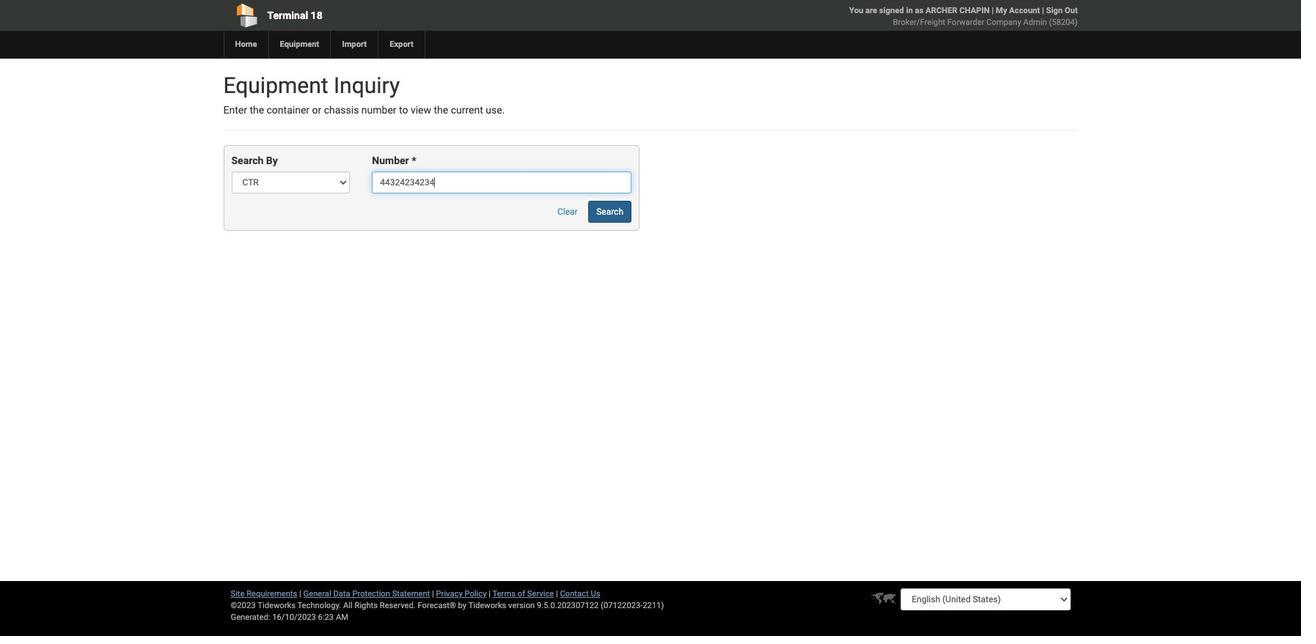 Task type: locate. For each thing, give the bounding box(es) containing it.
search right clear
[[597, 207, 624, 217]]

search inside button
[[597, 207, 624, 217]]

terminal 18 link
[[223, 0, 567, 31]]

by
[[458, 602, 467, 611]]

general
[[303, 590, 331, 599]]

0 horizontal spatial the
[[250, 104, 264, 116]]

number
[[362, 104, 397, 116]]

reserved.
[[380, 602, 416, 611]]

1 vertical spatial search
[[597, 207, 624, 217]]

use.
[[486, 104, 505, 116]]

0 vertical spatial search
[[231, 155, 264, 167]]

site
[[231, 590, 245, 599]]

|
[[992, 6, 994, 15], [1042, 6, 1044, 15], [299, 590, 301, 599], [432, 590, 434, 599], [489, 590, 491, 599], [556, 590, 558, 599]]

search button
[[589, 201, 632, 223]]

container
[[267, 104, 310, 116]]

equipment inside equipment inquiry enter the container or chassis number to view the current use.
[[223, 73, 328, 98]]

are
[[866, 6, 878, 15]]

terminal
[[267, 10, 308, 21]]

search left by
[[231, 155, 264, 167]]

home
[[235, 40, 257, 49]]

site requirements | general data protection statement | privacy policy | terms of service | contact us ©2023 tideworks technology. all rights reserved. forecast® by tideworks version 9.5.0.202307122 (07122023-2211) generated: 16/10/2023 6:23 am
[[231, 590, 664, 623]]

equipment
[[280, 40, 319, 49], [223, 73, 328, 98]]

of
[[518, 590, 525, 599]]

the
[[250, 104, 264, 116], [434, 104, 448, 116]]

1 vertical spatial equipment
[[223, 73, 328, 98]]

0 vertical spatial equipment
[[280, 40, 319, 49]]

you
[[850, 6, 864, 15]]

forwarder
[[948, 18, 985, 27]]

chapin
[[960, 6, 990, 15]]

0 horizontal spatial search
[[231, 155, 264, 167]]

policy
[[465, 590, 487, 599]]

sign out link
[[1047, 6, 1078, 15]]

contact us link
[[560, 590, 600, 599]]

statement
[[392, 590, 430, 599]]

terms
[[493, 590, 516, 599]]

equipment up container
[[223, 73, 328, 98]]

| left my
[[992, 6, 994, 15]]

generated:
[[231, 613, 270, 623]]

(07122023-
[[601, 602, 643, 611]]

import link
[[330, 31, 378, 59]]

export link
[[378, 31, 425, 59]]

us
[[591, 590, 600, 599]]

contact
[[560, 590, 589, 599]]

equipment for equipment
[[280, 40, 319, 49]]

import
[[342, 40, 367, 49]]

©2023 tideworks
[[231, 602, 296, 611]]

inquiry
[[334, 73, 400, 98]]

in
[[906, 6, 913, 15]]

1 horizontal spatial the
[[434, 104, 448, 116]]

the right view
[[434, 104, 448, 116]]

terminal 18
[[267, 10, 323, 21]]

search for search
[[597, 207, 624, 217]]

search
[[231, 155, 264, 167], [597, 207, 624, 217]]

equipment inquiry enter the container or chassis number to view the current use.
[[223, 73, 505, 116]]

version
[[509, 602, 535, 611]]

| up 9.5.0.202307122
[[556, 590, 558, 599]]

requirements
[[247, 590, 297, 599]]

site requirements link
[[231, 590, 297, 599]]

the right enter
[[250, 104, 264, 116]]

equipment down "terminal 18"
[[280, 40, 319, 49]]

am
[[336, 613, 348, 623]]

1 horizontal spatial search
[[597, 207, 624, 217]]

current
[[451, 104, 483, 116]]

export
[[390, 40, 414, 49]]

to
[[399, 104, 408, 116]]



Task type: describe. For each thing, give the bounding box(es) containing it.
signed
[[880, 6, 904, 15]]

equipment link
[[268, 31, 330, 59]]

out
[[1065, 6, 1078, 15]]

you are signed in as archer chapin | my account | sign out broker/freight forwarder company admin (58204)
[[850, 6, 1078, 27]]

search by
[[231, 155, 278, 167]]

| left general
[[299, 590, 301, 599]]

2 the from the left
[[434, 104, 448, 116]]

clear
[[558, 207, 578, 217]]

archer
[[926, 6, 958, 15]]

chassis
[[324, 104, 359, 116]]

1 the from the left
[[250, 104, 264, 116]]

tideworks
[[469, 602, 506, 611]]

service
[[527, 590, 554, 599]]

| up the forecast®
[[432, 590, 434, 599]]

admin
[[1024, 18, 1047, 27]]

Number * text field
[[372, 172, 632, 194]]

company
[[987, 18, 1022, 27]]

view
[[411, 104, 431, 116]]

equipment for equipment inquiry enter the container or chassis number to view the current use.
[[223, 73, 328, 98]]

number
[[372, 155, 409, 167]]

number *
[[372, 155, 416, 167]]

forecast®
[[418, 602, 456, 611]]

by
[[266, 155, 278, 167]]

6:23
[[318, 613, 334, 623]]

16/10/2023
[[272, 613, 316, 623]]

9.5.0.202307122
[[537, 602, 599, 611]]

broker/freight
[[893, 18, 946, 27]]

search for search by
[[231, 155, 264, 167]]

2211)
[[643, 602, 664, 611]]

privacy policy link
[[436, 590, 487, 599]]

home link
[[223, 31, 268, 59]]

general data protection statement link
[[303, 590, 430, 599]]

enter
[[223, 104, 247, 116]]

18
[[311, 10, 323, 21]]

| up tideworks
[[489, 590, 491, 599]]

all
[[343, 602, 353, 611]]

my
[[996, 6, 1008, 15]]

my account link
[[996, 6, 1040, 15]]

privacy
[[436, 590, 463, 599]]

rights
[[355, 602, 378, 611]]

sign
[[1047, 6, 1063, 15]]

| left sign in the right of the page
[[1042, 6, 1044, 15]]

data
[[333, 590, 350, 599]]

protection
[[352, 590, 390, 599]]

clear button
[[550, 201, 586, 223]]

*
[[412, 155, 416, 167]]

as
[[915, 6, 924, 15]]

(58204)
[[1049, 18, 1078, 27]]

technology.
[[297, 602, 341, 611]]

account
[[1010, 6, 1040, 15]]

or
[[312, 104, 322, 116]]

terms of service link
[[493, 590, 554, 599]]



Task type: vqa. For each thing, say whether or not it's contained in the screenshot.
Site Requirements | General Data Protection Statement | Privacy Policy | Terms of Service | Contact Us ©2023 Tideworks Technology. All Rights Reserved. Forecast® by Tideworks version 9.5.0.202307122 (07122023-2211) Generated: 16/10/2023 6:23 AM
yes



